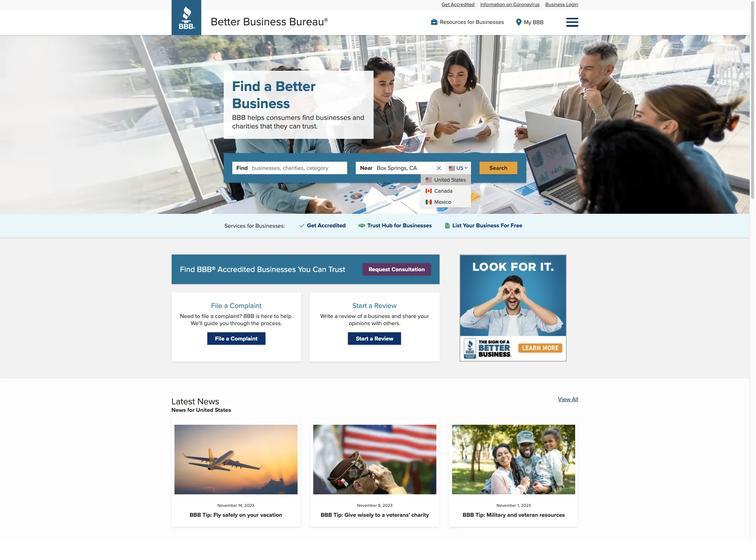 Task type: describe. For each thing, give the bounding box(es) containing it.
get accredited link for trust hub for businesses link
[[297, 220, 349, 232]]

1 vertical spatial on
[[239, 511, 246, 519]]

0 vertical spatial get accredited
[[442, 1, 475, 8]]

1 vertical spatial trust
[[329, 264, 345, 275]]

review
[[340, 312, 356, 321]]

that
[[260, 121, 272, 131]]

resources for businesses
[[440, 18, 504, 26]]

need
[[180, 312, 194, 321]]

get accredited link for information on coronavirus link
[[442, 1, 475, 8]]

complaint for file a complaint
[[231, 335, 258, 343]]

charity
[[412, 511, 429, 519]]

helps
[[248, 112, 265, 123]]

my bbb
[[524, 18, 544, 26]]

start a review write a review of a business and share your opinions with others.
[[321, 301, 429, 327]]

canada option
[[421, 185, 471, 197]]

states inside latest news news for united states
[[215, 406, 231, 414]]

bbb®
[[197, 264, 216, 275]]

search button
[[480, 162, 518, 174]]

november for safely
[[218, 502, 237, 508]]

a right of
[[364, 312, 367, 321]]

free
[[511, 222, 523, 230]]

all
[[572, 395, 579, 404]]

mexico option
[[421, 197, 471, 208]]

better inside find a better business bbb helps consumers find businesses and charities that they can trust.
[[276, 76, 316, 97]]

a up complaint?
[[224, 301, 228, 311]]

bbb inside file a complaint need to file a complaint? bbb is here to help. we'll guide you through the process.
[[244, 312, 254, 321]]

complaint?
[[215, 312, 242, 321]]

bureau
[[290, 14, 324, 29]]

review for start a review write a review of a business and share your opinions with others.
[[375, 301, 397, 311]]

look for it. the sign of a better business. click to learn more. image
[[460, 255, 567, 362]]

here
[[261, 312, 273, 321]]

african american active duty military man holding young daughter smiling with wife image
[[453, 425, 576, 495]]

wisely
[[358, 511, 374, 519]]

canada
[[435, 187, 453, 195]]

charities
[[232, 121, 259, 131]]

resources
[[540, 511, 565, 519]]

you
[[298, 264, 311, 275]]

latest news news for united states
[[172, 395, 231, 414]]

find for businesses
[[180, 264, 195, 275]]

®
[[324, 15, 328, 26]]

file a complaint
[[215, 335, 258, 343]]

information on coronavirus
[[481, 1, 540, 8]]

2 vertical spatial and
[[508, 511, 517, 519]]

business login link
[[546, 1, 579, 8]]

2 vertical spatial accredited
[[218, 264, 255, 275]]

1 horizontal spatial to
[[274, 312, 279, 321]]

0 horizontal spatial get accredited
[[307, 222, 346, 230]]

request consultation
[[369, 265, 425, 274]]

opinions
[[349, 319, 370, 327]]

give
[[345, 511, 356, 519]]

complaint for file a complaint need to file a complaint? bbb is here to help. we'll guide you through the process.
[[230, 301, 262, 311]]

list
[[453, 222, 462, 230]]

november for wisely
[[358, 502, 377, 508]]

trust hub for businesses
[[368, 222, 432, 230]]

file
[[202, 312, 209, 321]]

united inside latest news news for united states
[[196, 406, 214, 414]]

view
[[559, 395, 571, 404]]

file a complaint link
[[207, 332, 266, 345]]

9,
[[378, 502, 382, 508]]

military
[[487, 511, 506, 519]]

0 horizontal spatial news
[[172, 406, 186, 414]]

latest
[[172, 395, 195, 408]]

share
[[403, 312, 417, 321]]

1,
[[518, 502, 520, 508]]

search
[[490, 164, 508, 172]]

1 horizontal spatial accredited
[[318, 222, 346, 230]]

veterans'
[[387, 511, 410, 519]]

resources for businesses link
[[432, 18, 504, 26]]

0 vertical spatial businesses
[[476, 18, 504, 26]]

and for review
[[392, 312, 401, 321]]

information on coronavirus link
[[481, 1, 540, 8]]

united states option
[[421, 174, 471, 185]]

consumers
[[266, 112, 301, 123]]

the
[[252, 319, 260, 327]]

for
[[501, 222, 510, 230]]

view all
[[559, 395, 579, 404]]

tip: for give
[[334, 511, 343, 519]]

november 1, 2023
[[497, 502, 531, 508]]

a up business at the bottom of page
[[369, 301, 373, 311]]

others.
[[384, 319, 401, 327]]

2023 for vacation
[[245, 502, 255, 508]]

services
[[225, 222, 246, 230]]

bbb inside find a better business bbb helps consumers find businesses and charities that they can trust.
[[232, 112, 246, 123]]

find for business
[[232, 76, 261, 97]]

business
[[368, 312, 390, 321]]

list your business for free
[[453, 222, 523, 230]]

resources
[[440, 18, 467, 26]]

a group of young professionals reviewing sheets of graphs and charts. at the head of the table sits an older man overseeing the meeting. image
[[0, 35, 750, 214]]

consultation
[[392, 265, 425, 274]]

bbb tip: military and veteran resources link
[[463, 511, 565, 519]]

your
[[463, 222, 475, 230]]

airplane flying in a sunset sky image
[[174, 425, 298, 495]]

1 horizontal spatial on
[[507, 1, 512, 8]]

hub
[[382, 222, 393, 230]]

to for file
[[195, 312, 200, 321]]

review for start a review
[[375, 335, 394, 343]]

a down november 9, 2023
[[382, 511, 385, 519]]

services for businesses:
[[225, 222, 285, 230]]

login
[[567, 1, 579, 8]]

bbb left give
[[321, 511, 332, 519]]

US field
[[446, 162, 471, 174]]

1 horizontal spatial trust
[[368, 222, 381, 230]]

bbb tip: give wisely to a veterans' charity
[[321, 511, 429, 519]]

find
[[303, 112, 314, 123]]

can
[[313, 264, 327, 275]]

information
[[481, 1, 506, 8]]

start for start a review
[[356, 335, 369, 343]]

write
[[321, 312, 334, 321]]



Task type: vqa. For each thing, say whether or not it's contained in the screenshot.
IN
no



Task type: locate. For each thing, give the bounding box(es) containing it.
list your business for free link
[[442, 220, 526, 232]]

to down 9,
[[376, 511, 381, 519]]

0 vertical spatial accredited
[[451, 1, 475, 8]]

and for better
[[353, 112, 365, 123]]

1 november from the left
[[218, 502, 237, 508]]

2 horizontal spatial tip:
[[476, 511, 486, 519]]

your
[[418, 312, 429, 321], [247, 511, 259, 519]]

to
[[195, 312, 200, 321], [274, 312, 279, 321], [376, 511, 381, 519]]

tip:
[[203, 511, 212, 519], [334, 511, 343, 519], [476, 511, 486, 519]]

0 horizontal spatial your
[[247, 511, 259, 519]]

get accredited
[[442, 1, 475, 8], [307, 222, 346, 230]]

2023
[[245, 502, 255, 508], [383, 502, 393, 508], [521, 502, 531, 508]]

states
[[452, 176, 466, 184], [215, 406, 231, 414]]

bbb tip: fly safely on your vacation link
[[190, 511, 282, 519]]

start up of
[[353, 301, 367, 311]]

3 november from the left
[[497, 502, 517, 508]]

united
[[435, 176, 450, 184], [196, 406, 214, 414]]

2 horizontal spatial to
[[376, 511, 381, 519]]

businesses down information
[[476, 18, 504, 26]]

1 vertical spatial united
[[196, 406, 214, 414]]

november up "wisely"
[[358, 502, 377, 508]]

tip: left give
[[334, 511, 343, 519]]

tip: for military
[[476, 511, 486, 519]]

2 horizontal spatial accredited
[[451, 1, 475, 8]]

coronavirus
[[514, 1, 540, 8]]

2 november from the left
[[358, 502, 377, 508]]

on
[[507, 1, 512, 8], [239, 511, 246, 519]]

to left file
[[195, 312, 200, 321]]

1 horizontal spatial and
[[392, 312, 401, 321]]

start a review
[[356, 335, 394, 343]]

bbb right my
[[533, 18, 544, 26]]

tip: left fly
[[203, 511, 212, 519]]

on right information
[[507, 1, 512, 8]]

Find search field
[[252, 162, 348, 174]]

review
[[375, 301, 397, 311], [375, 335, 394, 343]]

bbb left 'military' at the bottom right
[[463, 511, 475, 519]]

of
[[358, 312, 362, 321]]

2 tip: from the left
[[334, 511, 343, 519]]

complaint up is
[[230, 301, 262, 311]]

business login
[[546, 1, 579, 8]]

1 horizontal spatial november
[[358, 502, 377, 508]]

my bbb button
[[516, 18, 544, 26]]

united right latest
[[196, 406, 214, 414]]

clear search image
[[436, 165, 443, 171]]

0 horizontal spatial businesses
[[257, 264, 296, 275]]

help.
[[281, 312, 293, 321]]

my
[[524, 18, 532, 26]]

better business bureau ®
[[211, 14, 328, 29]]

a
[[264, 76, 272, 97], [224, 301, 228, 311], [369, 301, 373, 311], [211, 312, 214, 321], [335, 312, 338, 321], [364, 312, 367, 321], [226, 335, 229, 343], [370, 335, 373, 343], [382, 511, 385, 519]]

0 vertical spatial get accredited link
[[442, 1, 475, 8]]

file inside file a complaint need to file a complaint? bbb is here to help. we'll guide you through the process.
[[211, 301, 223, 311]]

0 horizontal spatial 2023
[[245, 502, 255, 508]]

0 vertical spatial better
[[211, 14, 240, 29]]

veteran solute american flag image
[[314, 425, 437, 495]]

0 vertical spatial your
[[418, 312, 429, 321]]

2023 right the 14, at the bottom
[[245, 502, 255, 508]]

1 vertical spatial get
[[307, 222, 317, 230]]

business
[[546, 1, 565, 8], [243, 14, 287, 29], [232, 93, 290, 114], [477, 222, 500, 230]]

0 vertical spatial review
[[375, 301, 397, 311]]

a down you
[[226, 335, 229, 343]]

0 horizontal spatial better
[[211, 14, 240, 29]]

they
[[274, 121, 288, 131]]

can
[[290, 121, 301, 131]]

0 vertical spatial on
[[507, 1, 512, 8]]

1 vertical spatial accredited
[[318, 222, 346, 230]]

businesses
[[476, 18, 504, 26], [403, 222, 432, 230], [257, 264, 296, 275]]

and down november 1, 2023
[[508, 511, 517, 519]]

guide
[[204, 319, 218, 327]]

1 vertical spatial start
[[356, 335, 369, 343]]

for
[[468, 18, 475, 26], [394, 222, 402, 230], [247, 222, 254, 230], [188, 406, 195, 414]]

1 horizontal spatial your
[[418, 312, 429, 321]]

Near field
[[377, 162, 433, 174]]

1 2023 from the left
[[245, 502, 255, 508]]

news
[[197, 395, 220, 408], [172, 406, 186, 414]]

file down you
[[215, 335, 225, 343]]

file for file a complaint need to file a complaint? bbb is here to help. we'll guide you through the process.
[[211, 301, 223, 311]]

14,
[[239, 502, 243, 508]]

businesses for find bbb® accredited businesses you can trust
[[257, 264, 296, 275]]

0 vertical spatial get
[[442, 1, 450, 8]]

0 vertical spatial complaint
[[230, 301, 262, 311]]

review down with
[[375, 335, 394, 343]]

for inside latest news news for united states
[[188, 406, 195, 414]]

get accredited link
[[442, 1, 475, 8], [297, 220, 349, 232]]

2 vertical spatial find
[[180, 264, 195, 275]]

start inside 'start a review write a review of a business and share your opinions with others.'
[[353, 301, 367, 311]]

1 vertical spatial complaint
[[231, 335, 258, 343]]

november left 1,
[[497, 502, 517, 508]]

1 horizontal spatial 2023
[[383, 502, 393, 508]]

bbb
[[533, 18, 544, 26], [232, 112, 246, 123], [244, 312, 254, 321], [190, 511, 201, 519], [321, 511, 332, 519], [463, 511, 475, 519]]

and right businesses
[[353, 112, 365, 123]]

0 vertical spatial find
[[232, 76, 261, 97]]

to right here
[[274, 312, 279, 321]]

0 horizontal spatial united
[[196, 406, 214, 414]]

1 horizontal spatial news
[[197, 395, 220, 408]]

2023 right 9,
[[383, 502, 393, 508]]

your inside 'start a review write a review of a business and share your opinions with others.'
[[418, 312, 429, 321]]

2023 right 1,
[[521, 502, 531, 508]]

1 horizontal spatial states
[[452, 176, 466, 184]]

file
[[211, 301, 223, 311], [215, 335, 225, 343]]

you
[[220, 319, 229, 327]]

file up complaint?
[[211, 301, 223, 311]]

and
[[353, 112, 365, 123], [392, 312, 401, 321], [508, 511, 517, 519]]

and inside 'start a review write a review of a business and share your opinions with others.'
[[392, 312, 401, 321]]

complaint down 'through'
[[231, 335, 258, 343]]

accredited
[[451, 1, 475, 8], [318, 222, 346, 230], [218, 264, 255, 275]]

a down with
[[370, 335, 373, 343]]

0 horizontal spatial get
[[307, 222, 317, 230]]

united inside option
[[435, 176, 450, 184]]

safely
[[223, 511, 238, 519]]

1 horizontal spatial tip:
[[334, 511, 343, 519]]

1 horizontal spatial united
[[435, 176, 450, 184]]

start a review link
[[348, 332, 402, 345]]

united states
[[435, 176, 466, 184]]

2 horizontal spatial 2023
[[521, 502, 531, 508]]

get
[[442, 1, 450, 8], [307, 222, 317, 230]]

0 horizontal spatial get accredited link
[[297, 220, 349, 232]]

find
[[232, 76, 261, 97], [237, 164, 248, 172], [180, 264, 195, 275]]

trust.
[[303, 121, 318, 131]]

1 vertical spatial find
[[237, 164, 248, 172]]

start down opinions
[[356, 335, 369, 343]]

tip: left 'military' at the bottom right
[[476, 511, 486, 519]]

complaint
[[230, 301, 262, 311], [231, 335, 258, 343]]

0 vertical spatial file
[[211, 301, 223, 311]]

businesses left you
[[257, 264, 296, 275]]

review inside 'start a review write a review of a business and share your opinions with others.'
[[375, 301, 397, 311]]

2023 for veterans'
[[383, 502, 393, 508]]

start for start a review write a review of a business and share your opinions with others.
[[353, 301, 367, 311]]

list box containing united states
[[421, 174, 471, 208]]

your right share
[[418, 312, 429, 321]]

request
[[369, 265, 390, 274]]

0 vertical spatial and
[[353, 112, 365, 123]]

businesses for trust hub for businesses
[[403, 222, 432, 230]]

a right file
[[211, 312, 214, 321]]

veteran
[[519, 511, 539, 519]]

0 horizontal spatial tip:
[[203, 511, 212, 519]]

1 vertical spatial get accredited link
[[297, 220, 349, 232]]

1 tip: from the left
[[203, 511, 212, 519]]

1 vertical spatial your
[[247, 511, 259, 519]]

a inside find a better business bbb helps consumers find businesses and charities that they can trust.
[[264, 76, 272, 97]]

0 horizontal spatial accredited
[[218, 264, 255, 275]]

0 horizontal spatial on
[[239, 511, 246, 519]]

better
[[211, 14, 240, 29], [276, 76, 316, 97]]

1 horizontal spatial get accredited link
[[442, 1, 475, 8]]

1 horizontal spatial businesses
[[403, 222, 432, 230]]

businesses:
[[256, 222, 285, 230]]

find inside find a better business bbb helps consumers find businesses and charities that they can trust.
[[232, 76, 261, 97]]

1 vertical spatial get accredited
[[307, 222, 346, 230]]

2 vertical spatial businesses
[[257, 264, 296, 275]]

3 2023 from the left
[[521, 502, 531, 508]]

us
[[457, 164, 464, 172]]

business inside find a better business bbb helps consumers find businesses and charities that they can trust.
[[232, 93, 290, 114]]

to for bbb
[[376, 511, 381, 519]]

process.
[[261, 319, 282, 327]]

0 horizontal spatial states
[[215, 406, 231, 414]]

fly
[[214, 511, 221, 519]]

is
[[256, 312, 260, 321]]

request consultation link
[[363, 263, 431, 276]]

and inside find a better business bbb helps consumers find businesses and charities that they can trust.
[[353, 112, 365, 123]]

trust left "hub"
[[368, 222, 381, 230]]

1 vertical spatial review
[[375, 335, 394, 343]]

0 horizontal spatial and
[[353, 112, 365, 123]]

0 vertical spatial trust
[[368, 222, 381, 230]]

businesses
[[316, 112, 351, 123]]

0 horizontal spatial trust
[[329, 264, 345, 275]]

and left share
[[392, 312, 401, 321]]

1 horizontal spatial get accredited
[[442, 1, 475, 8]]

list box
[[421, 174, 471, 208]]

1 horizontal spatial better
[[276, 76, 316, 97]]

3 tip: from the left
[[476, 511, 486, 519]]

we'll
[[191, 319, 203, 327]]

november for and
[[497, 502, 517, 508]]

find bbb® accredited businesses you can trust
[[180, 264, 345, 275]]

2 horizontal spatial november
[[497, 502, 517, 508]]

bbb left is
[[244, 312, 254, 321]]

start
[[353, 301, 367, 311], [356, 335, 369, 343]]

file a complaint need to file a complaint? bbb is here to help. we'll guide you through the process.
[[180, 301, 293, 327]]

0 horizontal spatial november
[[218, 502, 237, 508]]

1 vertical spatial and
[[392, 312, 401, 321]]

november
[[218, 502, 237, 508], [358, 502, 377, 508], [497, 502, 517, 508]]

1 vertical spatial file
[[215, 335, 225, 343]]

november 9, 2023
[[358, 502, 393, 508]]

2 horizontal spatial businesses
[[476, 18, 504, 26]]

review up business at the bottom of page
[[375, 301, 397, 311]]

0 vertical spatial states
[[452, 176, 466, 184]]

complaint inside file a complaint need to file a complaint? bbb is here to help. we'll guide you through the process.
[[230, 301, 262, 311]]

file for file a complaint
[[215, 335, 225, 343]]

0 vertical spatial united
[[435, 176, 450, 184]]

1 vertical spatial better
[[276, 76, 316, 97]]

0 vertical spatial start
[[353, 301, 367, 311]]

1 vertical spatial states
[[215, 406, 231, 414]]

0 horizontal spatial to
[[195, 312, 200, 321]]

your left vacation
[[247, 511, 259, 519]]

a right "write"
[[335, 312, 338, 321]]

through
[[231, 319, 250, 327]]

bbb tip: fly safely on your vacation
[[190, 511, 282, 519]]

bbb tip: give wisely to a veterans' charity link
[[321, 511, 429, 519]]

bbb left the helps
[[232, 112, 246, 123]]

bbb left fly
[[190, 511, 201, 519]]

vacation
[[261, 511, 282, 519]]

1 vertical spatial businesses
[[403, 222, 432, 230]]

view all link
[[559, 395, 579, 404]]

trust hub for businesses link
[[356, 220, 435, 232]]

november 14, 2023
[[218, 502, 255, 508]]

businesses right "hub"
[[403, 222, 432, 230]]

bbb tip: military and veteran resources
[[463, 511, 565, 519]]

on down the 14, at the bottom
[[239, 511, 246, 519]]

november up safely in the left bottom of the page
[[218, 502, 237, 508]]

trust right can
[[329, 264, 345, 275]]

tip: for fly
[[203, 511, 212, 519]]

2 horizontal spatial and
[[508, 511, 517, 519]]

1 horizontal spatial get
[[442, 1, 450, 8]]

near
[[360, 164, 373, 172]]

united up canada
[[435, 176, 450, 184]]

mexico
[[435, 198, 452, 206]]

2 2023 from the left
[[383, 502, 393, 508]]

states inside option
[[452, 176, 466, 184]]

a up the helps
[[264, 76, 272, 97]]



